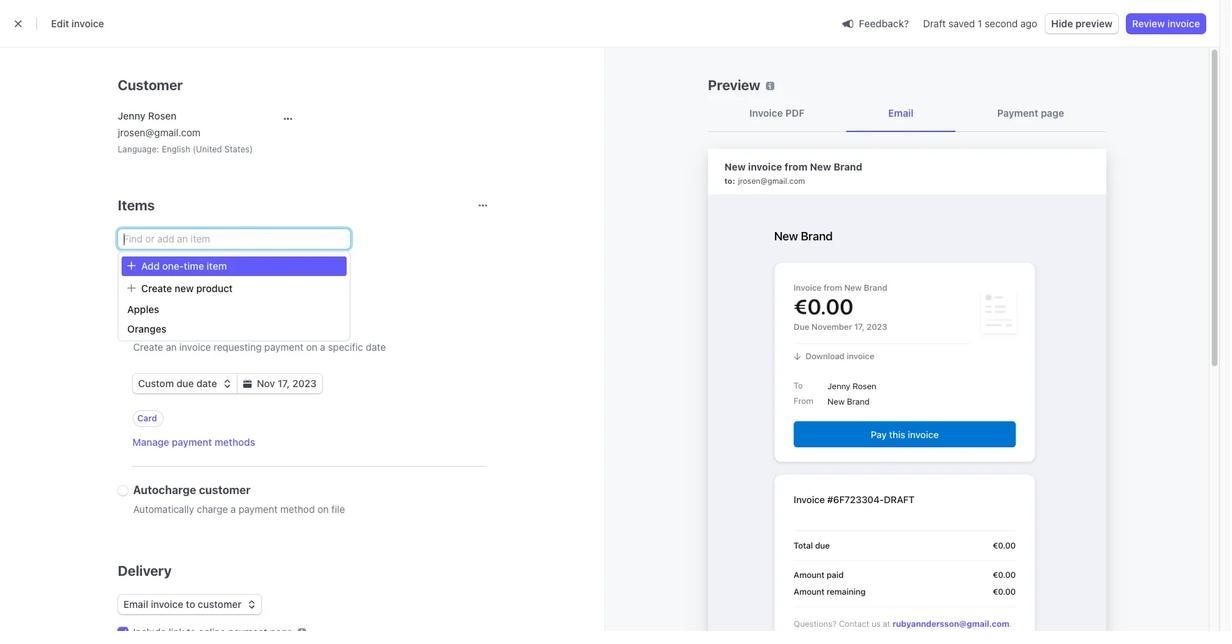 Task type: locate. For each thing, give the bounding box(es) containing it.
0 horizontal spatial payment
[[118, 289, 176, 306]]

brand
[[834, 161, 863, 173]]

preview
[[708, 77, 761, 93]]

invoice right review
[[1168, 17, 1200, 29]]

0 vertical spatial on
[[306, 341, 317, 353]]

payment
[[181, 322, 228, 334], [264, 341, 304, 353], [172, 436, 212, 448], [239, 503, 278, 515]]

payment for payment collection
[[118, 289, 176, 306]]

jrosen@gmail.com down from
[[739, 176, 806, 185]]

payment right manage
[[172, 436, 212, 448]]

automatically
[[133, 503, 194, 515]]

ago
[[1021, 17, 1038, 29]]

1 vertical spatial on
[[318, 503, 329, 515]]

due
[[177, 378, 194, 389]]

oranges
[[127, 323, 166, 335]]

create
[[141, 282, 172, 294], [133, 341, 163, 353]]

0 vertical spatial email
[[889, 107, 914, 119]]

a
[[320, 341, 325, 353], [231, 503, 236, 515]]

0 vertical spatial date
[[366, 341, 386, 353]]

0 horizontal spatial a
[[231, 503, 236, 515]]

review
[[1133, 17, 1165, 29]]

hide
[[1052, 17, 1073, 29]]

1 vertical spatial create
[[133, 341, 163, 353]]

preview
[[1076, 17, 1113, 29]]

charge
[[197, 503, 228, 515]]

1 horizontal spatial new
[[811, 161, 832, 173]]

(united
[[193, 144, 222, 155]]

date inside popup button
[[196, 378, 217, 389]]

email for email invoice to customer
[[123, 598, 148, 610]]

invoice inside button
[[1168, 17, 1200, 29]]

payment inside autocharge customer automatically charge a payment method on file
[[239, 503, 278, 515]]

invoice left from
[[749, 161, 783, 173]]

custom due date button
[[132, 374, 237, 394]]

invoice
[[72, 17, 104, 29], [1168, 17, 1200, 29], [749, 161, 783, 173], [179, 341, 211, 353], [151, 598, 183, 610]]

file
[[332, 503, 345, 515]]

1 horizontal spatial date
[[366, 341, 386, 353]]

invoice pdf
[[750, 107, 805, 119]]

time
[[184, 260, 204, 272]]

custom due date
[[138, 378, 217, 389]]

on
[[306, 341, 317, 353], [318, 503, 329, 515]]

invoice right edit at the left
[[72, 17, 104, 29]]

collection
[[179, 289, 243, 306]]

a left specific
[[320, 341, 325, 353]]

on for payment
[[306, 341, 317, 353]]

create down the add
[[141, 282, 172, 294]]

edit
[[51, 17, 69, 29]]

a right the charge
[[231, 503, 236, 515]]

1 vertical spatial customer
[[198, 598, 242, 610]]

payment inside button
[[172, 436, 212, 448]]

jenny rosen jrosen@gmail.com language: english (united states)
[[118, 110, 253, 155]]

payment page
[[998, 107, 1065, 119]]

1 vertical spatial to
[[186, 598, 195, 610]]

0 vertical spatial to
[[725, 176, 733, 185]]

Find or add an item text field
[[118, 229, 350, 249]]

date
[[366, 341, 386, 353], [196, 378, 217, 389]]

on for customer
[[318, 503, 329, 515]]

1 vertical spatial a
[[231, 503, 236, 515]]

tab list
[[708, 95, 1107, 132]]

delivery
[[118, 563, 172, 579]]

svg image inside "email invoice to customer" popup button
[[247, 601, 256, 609]]

new
[[725, 161, 746, 173], [811, 161, 832, 173]]

payment up 17,
[[264, 341, 304, 353]]

saved
[[949, 17, 975, 29]]

second
[[985, 17, 1018, 29]]

invoice for email
[[151, 598, 183, 610]]

methods
[[215, 436, 255, 448]]

custom
[[138, 378, 174, 389]]

on left specific
[[306, 341, 317, 353]]

review invoice button
[[1127, 14, 1206, 34]]

card
[[137, 413, 157, 424]]

states)
[[224, 144, 253, 155]]

date inside request payment create an invoice requesting payment on a specific date
[[366, 341, 386, 353]]

0 horizontal spatial new
[[725, 161, 746, 173]]

1 vertical spatial email
[[123, 598, 148, 610]]

1
[[978, 17, 982, 29]]

new right from
[[811, 161, 832, 173]]

email invoice to customer
[[123, 598, 242, 610]]

0 horizontal spatial jrosen@gmail.com
[[118, 127, 201, 138]]

2 new from the left
[[811, 161, 832, 173]]

method
[[280, 503, 315, 515]]

requesting
[[214, 341, 262, 353]]

list box
[[119, 254, 350, 339]]

on inside autocharge customer automatically charge a payment method on file
[[318, 503, 329, 515]]

customer inside popup button
[[198, 598, 242, 610]]

0 vertical spatial create
[[141, 282, 172, 294]]

invoice
[[750, 107, 783, 119]]

0 vertical spatial payment
[[998, 107, 1039, 119]]

1 horizontal spatial to
[[725, 176, 733, 185]]

to
[[725, 176, 733, 185], [186, 598, 195, 610]]

new up :
[[725, 161, 746, 173]]

1 vertical spatial payment
[[118, 289, 176, 306]]

one-
[[162, 260, 184, 272]]

2023
[[292, 378, 317, 389]]

create down oranges
[[133, 341, 163, 353]]

0 horizontal spatial email
[[123, 598, 148, 610]]

language:
[[118, 144, 159, 155]]

1 vertical spatial jrosen@gmail.com
[[739, 176, 806, 185]]

1 horizontal spatial a
[[320, 341, 325, 353]]

feedback?
[[859, 17, 909, 29]]

email
[[889, 107, 914, 119], [123, 598, 148, 610]]

request payment create an invoice requesting payment on a specific date
[[133, 322, 386, 353]]

on left file
[[318, 503, 329, 515]]

on inside request payment create an invoice requesting payment on a specific date
[[306, 341, 317, 353]]

specific
[[328, 341, 363, 353]]

0 horizontal spatial date
[[196, 378, 217, 389]]

invoice down delivery
[[151, 598, 183, 610]]

add
[[141, 260, 160, 272]]

invoice inside new invoice from new brand to : jrosen@gmail.com
[[749, 161, 783, 173]]

draft saved 1 second ago
[[923, 17, 1038, 29]]

jrosen@gmail.com down the rosen
[[118, 127, 201, 138]]

date left svg image
[[196, 378, 217, 389]]

payment up oranges
[[118, 289, 176, 306]]

customer
[[199, 484, 251, 496], [198, 598, 242, 610]]

1 horizontal spatial payment
[[998, 107, 1039, 119]]

0 vertical spatial customer
[[199, 484, 251, 496]]

0 vertical spatial jrosen@gmail.com
[[118, 127, 201, 138]]

1 vertical spatial svg image
[[243, 380, 251, 388]]

0 vertical spatial a
[[320, 341, 325, 353]]

svg image inside nov 17, 2023 button
[[243, 380, 251, 388]]

create new product
[[141, 282, 233, 294]]

from
[[785, 161, 808, 173]]

:
[[733, 176, 736, 185]]

product
[[196, 282, 233, 294]]

create inside list box
[[141, 282, 172, 294]]

1 horizontal spatial jrosen@gmail.com
[[739, 176, 806, 185]]

payment left the page
[[998, 107, 1039, 119]]

payment
[[998, 107, 1039, 119], [118, 289, 176, 306]]

0 horizontal spatial to
[[186, 598, 195, 610]]

jrosen@gmail.com
[[118, 127, 201, 138], [739, 176, 806, 185]]

nov 17, 2023
[[257, 378, 317, 389]]

1 vertical spatial date
[[196, 378, 217, 389]]

email inside popup button
[[123, 598, 148, 610]]

svg image
[[284, 115, 292, 123], [243, 380, 251, 388], [247, 601, 256, 609]]

payment left method on the left of the page
[[239, 503, 278, 515]]

tab list containing invoice pdf
[[708, 95, 1107, 132]]

date right specific
[[366, 341, 386, 353]]

2 vertical spatial svg image
[[247, 601, 256, 609]]

1 horizontal spatial email
[[889, 107, 914, 119]]

invoice right an
[[179, 341, 211, 353]]

manage payment methods
[[132, 436, 255, 448]]

invoice inside popup button
[[151, 598, 183, 610]]

review invoice
[[1133, 17, 1200, 29]]



Task type: vqa. For each thing, say whether or not it's contained in the screenshot.
'Billing' link
no



Task type: describe. For each thing, give the bounding box(es) containing it.
email for email
[[889, 107, 914, 119]]

apples
[[127, 303, 159, 315]]

email invoice to customer button
[[118, 595, 261, 615]]

a inside request payment create an invoice requesting payment on a specific date
[[320, 341, 325, 353]]

manage
[[132, 436, 169, 448]]

autocharge
[[133, 484, 196, 496]]

rosen
[[148, 110, 177, 122]]

svg image for nov 17, 2023
[[243, 380, 251, 388]]

svg image
[[223, 380, 231, 388]]

add one-time item
[[141, 260, 227, 272]]

autocharge customer automatically charge a payment method on file
[[133, 484, 345, 515]]

svg image for email invoice to customer
[[247, 601, 256, 609]]

payment down collection
[[181, 322, 228, 334]]

pdf
[[786, 107, 805, 119]]

new
[[175, 282, 194, 294]]

payment collection
[[118, 289, 243, 306]]

nov
[[257, 378, 275, 389]]

items
[[118, 197, 155, 213]]

english
[[162, 144, 190, 155]]

jenny
[[118, 110, 146, 122]]

customer
[[118, 77, 183, 93]]

draft
[[923, 17, 946, 29]]

feedback? button
[[837, 14, 915, 33]]

list box containing add one-time item
[[119, 254, 350, 339]]

17,
[[278, 378, 290, 389]]

jrosen@gmail.com inside new invoice from new brand to : jrosen@gmail.com
[[739, 176, 806, 185]]

to inside new invoice from new brand to : jrosen@gmail.com
[[725, 176, 733, 185]]

a inside autocharge customer automatically charge a payment method on file
[[231, 503, 236, 515]]

nov 17, 2023 button
[[237, 374, 322, 394]]

invoice inside request payment create an invoice requesting payment on a specific date
[[179, 341, 211, 353]]

create inside request payment create an invoice requesting payment on a specific date
[[133, 341, 163, 353]]

payment for payment page
[[998, 107, 1039, 119]]

hide preview
[[1052, 17, 1113, 29]]

customer inside autocharge customer automatically charge a payment method on file
[[199, 484, 251, 496]]

1 new from the left
[[725, 161, 746, 173]]

item
[[207, 260, 227, 272]]

jrosen@gmail.com inside jenny rosen jrosen@gmail.com language: english (united states)
[[118, 127, 201, 138]]

edit invoice
[[51, 17, 104, 29]]

invoice for edit
[[72, 17, 104, 29]]

new invoice from new brand to : jrosen@gmail.com
[[725, 161, 863, 185]]

0 vertical spatial svg image
[[284, 115, 292, 123]]

hide preview button
[[1046, 14, 1119, 34]]

invoice for review
[[1168, 17, 1200, 29]]

request
[[133, 322, 178, 334]]

page
[[1042, 107, 1065, 119]]

invoice for new
[[749, 161, 783, 173]]

manage payment methods button
[[132, 436, 255, 450]]

to inside "email invoice to customer" popup button
[[186, 598, 195, 610]]

an
[[166, 341, 177, 353]]



